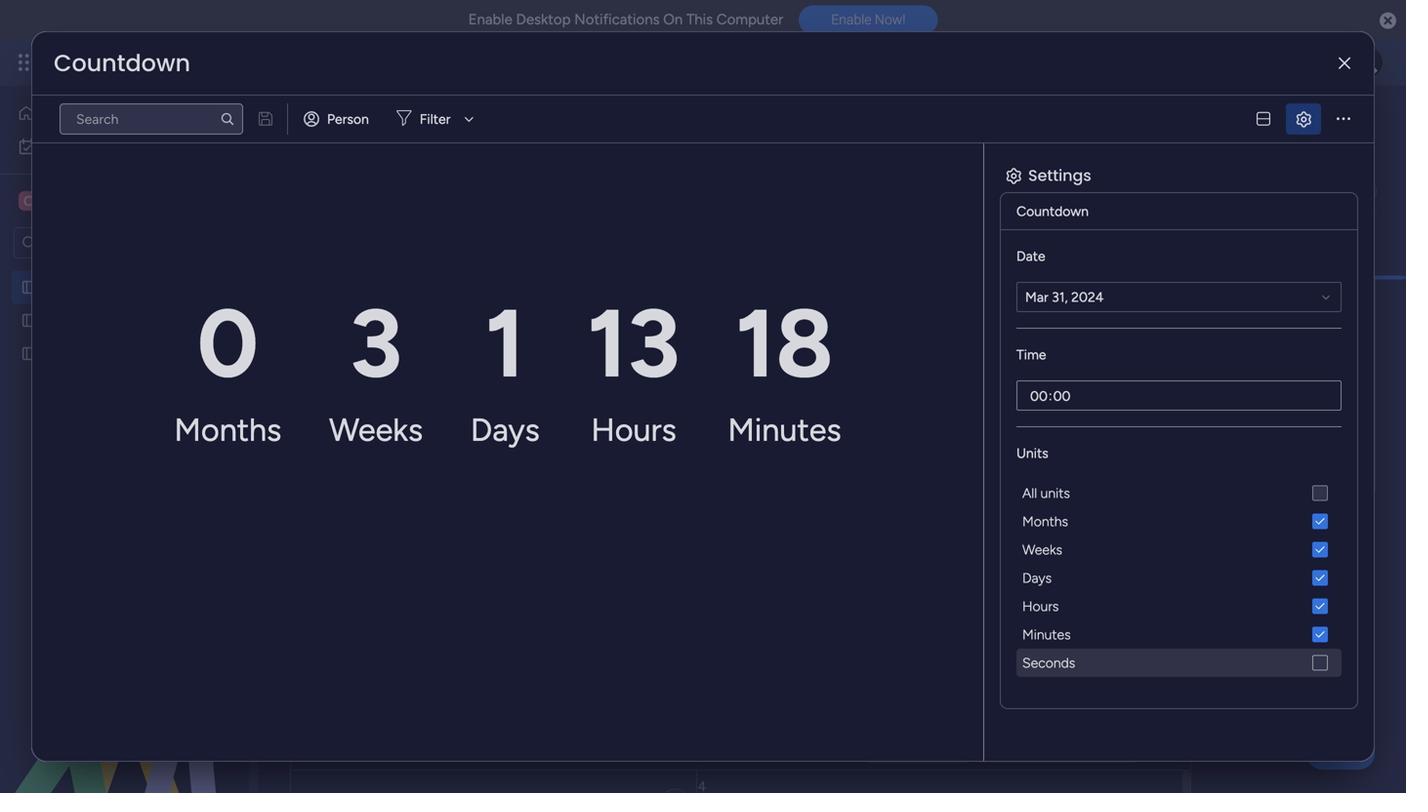 Task type: describe. For each thing, give the bounding box(es) containing it.
18
[[735, 286, 834, 401]]

0
[[197, 286, 259, 401]]

enable now! button
[[799, 5, 938, 34]]

days
[[1022, 570, 1052, 587]]

workspace image
[[19, 190, 38, 212]]

integrate
[[1041, 183, 1097, 200]]

1 inside button
[[1323, 115, 1329, 131]]

units
[[1017, 445, 1049, 462]]

1 horizontal spatial countdown
[[1017, 203, 1089, 220]]

filter button
[[388, 104, 481, 135]]

minutes
[[1022, 627, 1071, 644]]

invite
[[1277, 115, 1311, 131]]

notifications
[[574, 11, 660, 28]]

filter
[[420, 111, 451, 127]]

Filter dashboard by text search field
[[60, 104, 243, 135]]

3
[[350, 286, 402, 401]]

months
[[174, 411, 282, 449]]

enable desktop notifications on this computer
[[468, 11, 783, 28]]

time
[[1017, 347, 1046, 363]]

search image
[[220, 111, 235, 127]]

days
[[471, 411, 540, 449]]

/ for 1
[[1315, 115, 1320, 131]]

lottie animation image
[[0, 597, 249, 794]]

v2 split view image
[[1257, 112, 1270, 126]]

home
[[43, 105, 80, 122]]

more dots image
[[1337, 112, 1350, 126]]

date
[[1017, 248, 1045, 265]]

weeks option
[[1017, 536, 1342, 564]]

00 : 00
[[1030, 388, 1071, 405]]

website homepage redesign
[[46, 346, 221, 362]]

home link
[[12, 98, 237, 129]]

gantt click to edit element
[[318, 733, 381, 761]]

group containing months
[[1017, 508, 1342, 678]]

person
[[327, 111, 369, 127]]

days option
[[1017, 564, 1342, 593]]

weeks
[[329, 411, 423, 449]]

2 public board image from the top
[[21, 345, 39, 363]]

arrow down image
[[457, 107, 481, 131]]

person button
[[296, 104, 381, 135]]

weeks
[[1022, 542, 1062, 559]]

management for work
[[197, 51, 303, 73]]

:
[[1049, 388, 1052, 404]]

settings
[[1028, 165, 1091, 187]]

automate
[[1239, 183, 1301, 200]]

hours
[[591, 411, 676, 449]]

group containing all units
[[1017, 479, 1342, 678]]

1 vertical spatial option
[[987, 731, 1063, 763]]

seconds option
[[1017, 649, 1342, 678]]

integrate button
[[1007, 171, 1196, 212]]

desktop
[[516, 11, 571, 28]]

management for asset
[[493, 101, 707, 145]]

home option
[[12, 98, 237, 129]]

enable for enable desktop notifications on this computer
[[468, 11, 512, 28]]

help button
[[1307, 738, 1375, 770]]

redesign
[[168, 346, 221, 362]]

my
[[45, 138, 64, 155]]



Task type: vqa. For each thing, say whether or not it's contained in the screenshot.
my work
yes



Task type: locate. For each thing, give the bounding box(es) containing it.
management
[[197, 51, 303, 73], [493, 101, 707, 145]]

seconds
[[1022, 655, 1075, 672]]

00 right : on the right
[[1053, 388, 1071, 405]]

my work link
[[12, 131, 237, 162]]

homepage
[[99, 346, 165, 362]]

all units
[[1022, 485, 1070, 502]]

work right my
[[67, 138, 97, 155]]

None field
[[1017, 282, 1342, 312]]

1 00 from the left
[[1030, 388, 1048, 405]]

asset
[[402, 101, 485, 145]]

1 horizontal spatial work
[[158, 51, 193, 73]]

months
[[1022, 514, 1068, 530]]

None search field
[[60, 104, 243, 135]]

invite / 1 button
[[1241, 107, 1338, 139]]

digital
[[297, 101, 394, 145]]

1 horizontal spatial enable
[[831, 11, 871, 28]]

group
[[1017, 479, 1342, 678], [1017, 508, 1342, 678]]

Countdown field
[[49, 47, 195, 80]]

Digital asset management (DAM) field
[[292, 101, 819, 145]]

months option
[[1017, 508, 1342, 536]]

/ left the "2"
[[1304, 183, 1309, 200]]

13
[[587, 286, 680, 401]]

automate / 2
[[1239, 183, 1320, 200]]

0 horizontal spatial /
[[1304, 183, 1309, 200]]

1 vertical spatial work
[[67, 138, 97, 155]]

0 horizontal spatial 1
[[485, 286, 525, 401]]

john smith image
[[1351, 47, 1383, 78]]

0 vertical spatial countdown
[[54, 47, 190, 80]]

1
[[1323, 115, 1329, 131], [485, 286, 525, 401]]

2 enable from the left
[[831, 11, 871, 28]]

0 horizontal spatial work
[[67, 138, 97, 155]]

1 left more dots image
[[1323, 115, 1329, 131]]

website
[[46, 346, 96, 362]]

0 horizontal spatial countdown
[[54, 47, 190, 80]]

work
[[158, 51, 193, 73], [67, 138, 97, 155]]

monday work management
[[87, 51, 303, 73]]

0 horizontal spatial 00
[[1030, 388, 1048, 405]]

help
[[1323, 744, 1358, 764]]

2 00 from the left
[[1053, 388, 1071, 405]]

now!
[[875, 11, 906, 28]]

computer
[[717, 11, 783, 28]]

collapse board header image
[[1356, 184, 1372, 199]]

this
[[686, 11, 713, 28]]

website homepage redesign list box
[[0, 267, 249, 634]]

1 horizontal spatial /
[[1315, 115, 1320, 131]]

work inside option
[[67, 138, 97, 155]]

public board image
[[21, 311, 39, 330], [21, 345, 39, 363]]

1 group from the top
[[1017, 479, 1342, 678]]

public board image
[[21, 278, 39, 297]]

v2 collapse down image
[[307, 788, 324, 794]]

hours
[[1022, 599, 1059, 615]]

2
[[1313, 183, 1320, 200]]

c button
[[14, 185, 190, 218]]

2 group from the top
[[1017, 508, 1342, 678]]

work for my
[[67, 138, 97, 155]]

dapulse close image
[[1380, 11, 1396, 31]]

all
[[1022, 485, 1037, 502]]

1 horizontal spatial management
[[493, 101, 707, 145]]

units
[[1041, 485, 1070, 502]]

hours option
[[1017, 593, 1342, 621]]

00 left : on the right
[[1030, 388, 1048, 405]]

enable for enable now!
[[831, 11, 871, 28]]

1 vertical spatial countdown
[[1017, 203, 1089, 220]]

option
[[0, 270, 249, 274], [987, 731, 1063, 763]]

/ inside button
[[1315, 115, 1320, 131]]

0 horizontal spatial option
[[0, 270, 249, 274]]

lottie animation element
[[0, 597, 249, 794]]

enable
[[468, 11, 512, 28], [831, 11, 871, 28]]

public board image left website
[[21, 345, 39, 363]]

on
[[663, 11, 683, 28]]

0 vertical spatial option
[[0, 270, 249, 274]]

c
[[23, 193, 33, 209]]

minutes
[[728, 411, 841, 449]]

/ right invite
[[1315, 115, 1320, 131]]

enable now!
[[831, 11, 906, 28]]

/
[[1315, 115, 1320, 131], [1304, 183, 1309, 200]]

1 vertical spatial /
[[1304, 183, 1309, 200]]

enable left desktop at the left top
[[468, 11, 512, 28]]

1 horizontal spatial 00
[[1053, 388, 1071, 405]]

(dam)
[[715, 101, 814, 145]]

1 horizontal spatial option
[[987, 731, 1063, 763]]

work for monday
[[158, 51, 193, 73]]

1 vertical spatial public board image
[[21, 345, 39, 363]]

00
[[1030, 388, 1048, 405], [1053, 388, 1071, 405]]

0 vertical spatial 1
[[1323, 115, 1329, 131]]

countdown down integrate
[[1017, 203, 1089, 220]]

option down c button
[[0, 270, 249, 274]]

enable left the now!
[[831, 11, 871, 28]]

invite / 1
[[1277, 115, 1329, 131]]

1 vertical spatial management
[[493, 101, 707, 145]]

0 horizontal spatial management
[[197, 51, 303, 73]]

0 vertical spatial work
[[158, 51, 193, 73]]

1 horizontal spatial 1
[[1323, 115, 1329, 131]]

1 vertical spatial 1
[[485, 286, 525, 401]]

1 up days
[[485, 286, 525, 401]]

my work
[[45, 138, 97, 155]]

0 vertical spatial /
[[1315, 115, 1320, 131]]

/ for 2
[[1304, 183, 1309, 200]]

1 public board image from the top
[[21, 311, 39, 330]]

0 vertical spatial management
[[197, 51, 303, 73]]

select product image
[[18, 53, 37, 72]]

my work option
[[12, 131, 237, 162]]

0 vertical spatial public board image
[[21, 311, 39, 330]]

minutes option
[[1017, 621, 1342, 649]]

work right monday at the top left
[[158, 51, 193, 73]]

0 horizontal spatial enable
[[468, 11, 512, 28]]

countdown
[[54, 47, 190, 80], [1017, 203, 1089, 220]]

public board image down public board icon
[[21, 311, 39, 330]]

monday
[[87, 51, 154, 73]]

countdown up the 'home' 'option'
[[54, 47, 190, 80]]

dapulse x slim image
[[1339, 56, 1350, 71]]

enable inside button
[[831, 11, 871, 28]]

option down seconds
[[987, 731, 1063, 763]]

digital asset management (dam)
[[297, 101, 814, 145]]

1 enable from the left
[[468, 11, 512, 28]]



